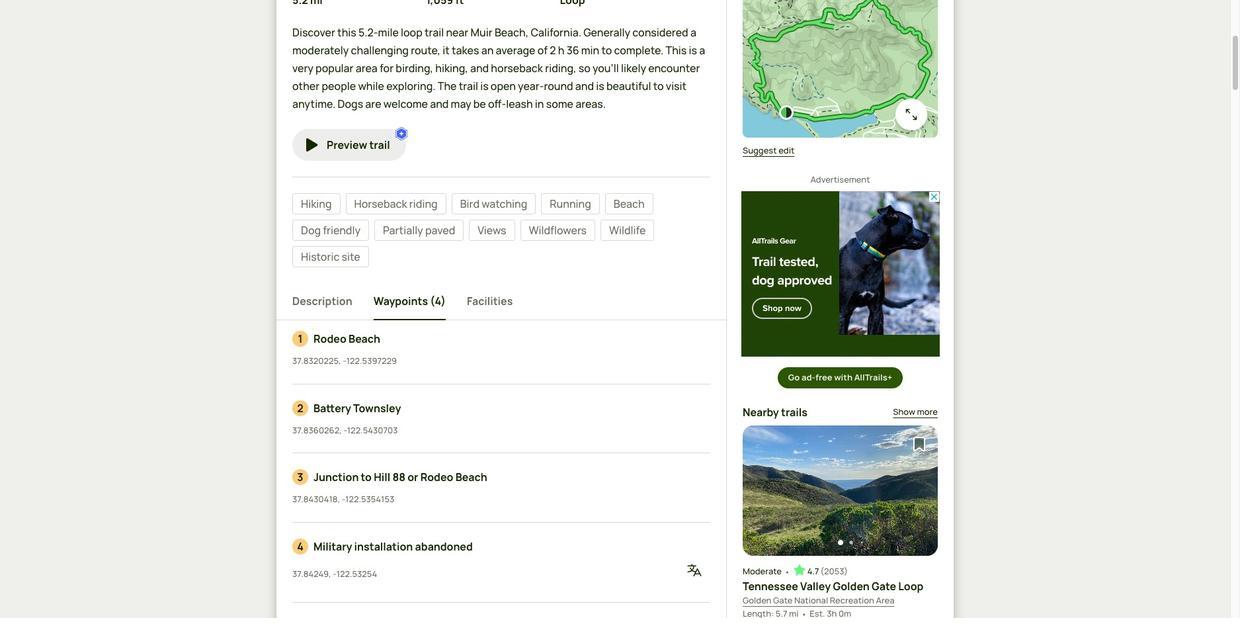 Task type: locate. For each thing, give the bounding box(es) containing it.
suggest
[[743, 144, 777, 156]]

beach up the wildlife
[[614, 197, 645, 211]]

the
[[438, 79, 457, 93]]

0 horizontal spatial is
[[481, 79, 489, 93]]

may
[[451, 97, 471, 111]]

dog
[[301, 223, 321, 238]]

open
[[491, 79, 516, 93]]

wildlife
[[610, 223, 646, 238]]

go ad-free with alltrails+
[[789, 371, 893, 383]]

for
[[380, 61, 394, 75]]

waypoints (4) button
[[374, 284, 446, 321]]

0 vertical spatial 2
[[550, 43, 556, 57]]

- down 'battery townsley'
[[344, 424, 347, 436]]

beach up 122.5397229
[[349, 332, 381, 346]]

advertisement
[[811, 173, 871, 185]]

5.2-
[[359, 25, 378, 39]]

, for junction
[[338, 493, 340, 505]]

dialog
[[0, 0, 1241, 618]]

expand map image
[[904, 107, 920, 122]]

122.5354153
[[345, 493, 395, 505]]

88
[[393, 470, 406, 485]]

golden up 'recreation'
[[833, 579, 870, 594]]

2 vertical spatial and
[[430, 97, 449, 111]]

and down the
[[430, 97, 449, 111]]

riding
[[410, 197, 438, 211]]

0 horizontal spatial gate
[[774, 594, 793, 606]]

, down rodeo beach
[[339, 355, 341, 367]]

navigate next image
[[911, 484, 924, 497]]

1 horizontal spatial a
[[700, 43, 706, 57]]

preview trail button
[[292, 129, 406, 161]]

rodeo beach
[[314, 332, 381, 346]]

trail right the preview
[[370, 138, 390, 152]]

- down junction on the bottom
[[342, 493, 346, 505]]

0 horizontal spatial 2
[[297, 401, 304, 416]]

go
[[789, 371, 800, 383]]

1 horizontal spatial trail
[[425, 25, 444, 39]]

beach,
[[495, 25, 529, 39]]

, for battery
[[340, 424, 342, 436]]

very
[[292, 61, 314, 75]]

(
[[821, 565, 825, 577]]

hiking,
[[436, 61, 468, 75]]

37.8320225
[[292, 355, 339, 367]]

to
[[602, 43, 612, 57], [654, 79, 664, 93], [361, 470, 372, 485]]

1 vertical spatial and
[[576, 79, 594, 93]]

2 vertical spatial to
[[361, 470, 372, 485]]

1 vertical spatial a
[[700, 43, 706, 57]]

1 vertical spatial beach
[[349, 332, 381, 346]]

beach
[[614, 197, 645, 211], [349, 332, 381, 346], [456, 470, 488, 485]]

2 vertical spatial beach
[[456, 470, 488, 485]]

0 vertical spatial rodeo
[[314, 332, 347, 346]]

exploring.
[[387, 79, 436, 93]]

0 horizontal spatial a
[[691, 25, 697, 39]]

2 vertical spatial trail
[[370, 138, 390, 152]]

0 horizontal spatial trail
[[370, 138, 390, 152]]

of
[[538, 43, 548, 57]]

tab list containing description
[[292, 284, 711, 321]]

add to list image
[[912, 436, 928, 452]]

- for rodeo
[[343, 355, 347, 367]]

is down the you'll
[[596, 79, 605, 93]]

1 vertical spatial rodeo
[[421, 470, 454, 485]]

36
[[567, 43, 579, 57]]

site
[[342, 250, 360, 264]]

, down junction on the bottom
[[338, 493, 340, 505]]

2 horizontal spatial beach
[[614, 197, 645, 211]]

, down battery
[[340, 424, 342, 436]]

and
[[470, 61, 489, 75], [576, 79, 594, 93], [430, 97, 449, 111]]

junction
[[314, 470, 359, 485]]

installation
[[354, 539, 413, 554]]

description
[[292, 294, 353, 309]]

gate
[[872, 579, 897, 594], [774, 594, 793, 606]]

1 horizontal spatial 2
[[550, 43, 556, 57]]

an
[[482, 43, 494, 57]]

(4)
[[430, 294, 446, 309]]

show translation image
[[687, 562, 703, 578]]

national
[[795, 594, 829, 606]]

0 horizontal spatial and
[[430, 97, 449, 111]]

in
[[535, 97, 544, 111]]

1 vertical spatial 2
[[297, 401, 304, 416]]

mile
[[378, 25, 399, 39]]

recreation
[[830, 594, 875, 606]]

rodeo right or
[[421, 470, 454, 485]]

near
[[446, 25, 469, 39]]

waypoints (4)
[[374, 294, 446, 309]]

golden down tennessee
[[743, 594, 772, 606]]

edit
[[779, 144, 795, 156]]

1 vertical spatial to
[[654, 79, 664, 93]]

gate down tennessee
[[774, 594, 793, 606]]

4.7 ( 2053 )
[[808, 565, 848, 577]]

2 horizontal spatial to
[[654, 79, 664, 93]]

with
[[835, 371, 853, 383]]

area
[[876, 594, 895, 606]]

area
[[356, 61, 378, 75]]

2 up 37.8360262
[[297, 401, 304, 416]]

1 horizontal spatial and
[[470, 61, 489, 75]]

is up be
[[481, 79, 489, 93]]

0 horizontal spatial beach
[[349, 332, 381, 346]]

loop
[[401, 25, 423, 39]]

1 horizontal spatial rodeo
[[421, 470, 454, 485]]

is right this
[[689, 43, 697, 57]]

0 vertical spatial beach
[[614, 197, 645, 211]]

and down so
[[576, 79, 594, 93]]

gate up area
[[872, 579, 897, 594]]

2 horizontal spatial is
[[689, 43, 697, 57]]

0 vertical spatial trail
[[425, 25, 444, 39]]

1 vertical spatial golden
[[743, 594, 772, 606]]

2
[[550, 43, 556, 57], [297, 401, 304, 416]]

tab list
[[292, 284, 711, 321]]

a right this
[[700, 43, 706, 57]]

37.84249 , -122.53254
[[292, 568, 377, 580]]

dog friendly
[[301, 223, 361, 238]]

37.8360262
[[292, 424, 340, 436]]

2 horizontal spatial trail
[[459, 79, 478, 93]]

birding,
[[396, 61, 433, 75]]

rodeo beach, coastal and miwok trail map image
[[743, 0, 938, 138]]

1 horizontal spatial to
[[602, 43, 612, 57]]

to left hill
[[361, 470, 372, 485]]

leash
[[506, 97, 533, 111]]

moderate •
[[743, 565, 791, 578]]

, left 122.53254
[[329, 568, 331, 580]]

- down rodeo beach
[[343, 355, 347, 367]]

battery townsley
[[314, 401, 401, 416]]

friendly
[[323, 223, 361, 238]]

trail
[[425, 25, 444, 39], [459, 79, 478, 93], [370, 138, 390, 152]]

trail up route,
[[425, 25, 444, 39]]

trail up may
[[459, 79, 478, 93]]

this
[[338, 25, 357, 39]]

0 vertical spatial gate
[[872, 579, 897, 594]]

0 vertical spatial to
[[602, 43, 612, 57]]

to right min
[[602, 43, 612, 57]]

golden
[[833, 579, 870, 594], [743, 594, 772, 606]]

0 vertical spatial and
[[470, 61, 489, 75]]

trails
[[781, 405, 808, 420]]

welcome
[[384, 97, 428, 111]]

so
[[579, 61, 591, 75]]

1 horizontal spatial golden
[[833, 579, 870, 594]]

2053
[[825, 565, 845, 577]]

1 horizontal spatial gate
[[872, 579, 897, 594]]

to left visit
[[654, 79, 664, 93]]

0 horizontal spatial golden
[[743, 594, 772, 606]]

is
[[689, 43, 697, 57], [481, 79, 489, 93], [596, 79, 605, 93]]

1 vertical spatial trail
[[459, 79, 478, 93]]

abandoned
[[415, 539, 473, 554]]

other
[[292, 79, 320, 93]]

)
[[845, 565, 848, 577]]

hiking
[[301, 197, 332, 211]]

1 horizontal spatial beach
[[456, 470, 488, 485]]

a right considered at the top
[[691, 25, 697, 39]]

0 vertical spatial a
[[691, 25, 697, 39]]

muir
[[471, 25, 493, 39]]

and down an
[[470, 61, 489, 75]]

horseback
[[354, 197, 407, 211]]

california.
[[531, 25, 582, 39]]

1 vertical spatial gate
[[774, 594, 793, 606]]

beach right or
[[456, 470, 488, 485]]

moderate
[[743, 565, 782, 577]]

rodeo up the 37.8320225
[[314, 332, 347, 346]]

discover
[[292, 25, 335, 39]]

•
[[785, 566, 791, 578]]

2 left h
[[550, 43, 556, 57]]



Task type: vqa. For each thing, say whether or not it's contained in the screenshot.
the 'Muir'
yes



Task type: describe. For each thing, give the bounding box(es) containing it.
historic
[[301, 250, 340, 264]]

2 horizontal spatial and
[[576, 79, 594, 93]]

1 horizontal spatial is
[[596, 79, 605, 93]]

cookie consent banner dialog
[[16, 555, 1215, 602]]

37.8430418 , -122.5354153
[[292, 493, 395, 505]]

description button
[[292, 284, 353, 321]]

37.84249
[[292, 568, 329, 580]]

alltrails+
[[855, 371, 893, 383]]

generally
[[584, 25, 631, 39]]

watching
[[482, 197, 528, 211]]

while
[[358, 79, 384, 93]]

show more
[[894, 406, 938, 418]]

free
[[816, 371, 833, 383]]

this
[[666, 43, 687, 57]]

visit
[[666, 79, 687, 93]]

round
[[544, 79, 573, 93]]

facilities
[[467, 294, 513, 309]]

navigate previous image
[[758, 484, 771, 497]]

show more link
[[894, 404, 938, 420]]

anytime.
[[292, 97, 336, 111]]

off-
[[488, 97, 506, 111]]

average
[[496, 43, 536, 57]]

2 inside discover this 5.2-mile loop trail near muir beach, california. generally considered a moderately challenging route, it takes an average of 2 h 36 min to complete. this is a very popular area for birding, hiking, and horseback riding, so you'll likely encounter other people while exploring. the trail is open year-round and is beautiful to visit anytime. dogs are welcome and may be off-leash in some areas.
[[550, 43, 556, 57]]

tennessee
[[743, 579, 799, 594]]

popular
[[316, 61, 354, 75]]

wildflowers
[[529, 223, 587, 238]]

37.8360262 , -122.5430703
[[292, 424, 398, 436]]

min
[[582, 43, 600, 57]]

- for junction
[[342, 493, 346, 505]]

0 horizontal spatial rodeo
[[314, 332, 347, 346]]

horseback riding
[[354, 197, 438, 211]]

more
[[918, 406, 938, 418]]

122.5430703
[[347, 424, 398, 436]]

facilities button
[[467, 284, 513, 321]]

historic site
[[301, 250, 360, 264]]

year-
[[518, 79, 544, 93]]

running
[[550, 197, 591, 211]]

complete.
[[614, 43, 664, 57]]

trail inside preview trail button
[[370, 138, 390, 152]]

, for rodeo
[[339, 355, 341, 367]]

junction to hill 88 or rodeo beach
[[314, 470, 488, 485]]

0 horizontal spatial to
[[361, 470, 372, 485]]

military installation abandoned
[[314, 539, 473, 554]]

partially
[[383, 223, 423, 238]]

suggest edit
[[743, 144, 795, 156]]

battery
[[314, 401, 351, 416]]

considered
[[633, 25, 689, 39]]

paved
[[425, 223, 455, 238]]

or
[[408, 470, 419, 485]]

ad-
[[802, 371, 816, 383]]

you'll
[[593, 61, 619, 75]]

takes
[[452, 43, 479, 57]]

- right 37.84249
[[333, 568, 337, 580]]

challenging
[[351, 43, 409, 57]]

bird watching
[[460, 197, 528, 211]]

beautiful
[[607, 79, 651, 93]]

- for battery
[[344, 424, 347, 436]]

valley
[[801, 579, 831, 594]]

37.8320225 , -122.5397229
[[292, 355, 397, 367]]

nearby trails
[[743, 405, 808, 420]]

suggest edit link
[[743, 144, 795, 157]]

show
[[894, 406, 916, 418]]

0 vertical spatial golden
[[833, 579, 870, 594]]

likely
[[621, 61, 647, 75]]

122.53254
[[337, 568, 377, 580]]

partially paved
[[383, 223, 455, 238]]

route,
[[411, 43, 441, 57]]

some
[[546, 97, 574, 111]]

4
[[297, 539, 304, 554]]

h
[[558, 43, 565, 57]]

riding,
[[545, 61, 577, 75]]

horseback
[[491, 61, 543, 75]]

golden gate national recreation area link
[[743, 594, 895, 607]]

military
[[314, 539, 352, 554]]

dogs
[[338, 97, 363, 111]]

views
[[478, 223, 507, 238]]

122.5397229
[[347, 355, 397, 367]]

waypoints
[[374, 294, 428, 309]]

townsley
[[353, 401, 401, 416]]

preview trail
[[327, 138, 390, 152]]

it
[[443, 43, 450, 57]]

advertisement region
[[741, 191, 940, 357]]

areas.
[[576, 97, 606, 111]]

loop
[[899, 579, 924, 594]]



